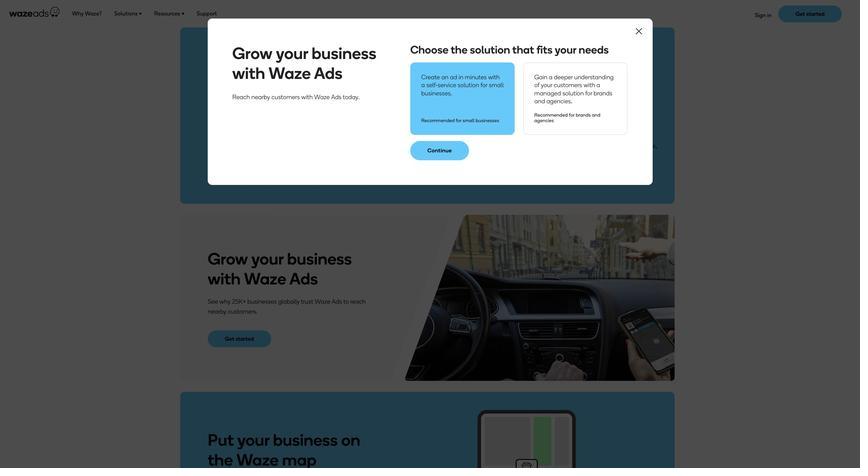 Task type: describe. For each thing, give the bounding box(es) containing it.
maps,
[[482, 142, 499, 150]]

1 vertical spatial grow
[[208, 249, 248, 269]]

minutes
[[465, 73, 487, 81]]

this
[[227, 132, 237, 140]]

and inside we are already working to transition waze ads to google ads technology and look forward to helping advance your business objectives through our new waze ads product soon.
[[407, 101, 417, 109]]

on inside (pmax). this google campaign uses ai to maximize your in-store visits and sales by bringing geo formats across search, display, gmail, google maps, and youtube into a single product. for questions on pmax, you can contact your existing google channel of support or reach out to
[[632, 142, 639, 150]]

2 vertical spatial no
[[400, 80, 407, 88]]

for inside the gain a deeper understanding of your customers with a managed solution for brands and agencies.
[[585, 90, 592, 97]]

product. inside the as of september 1, 2023, waze is no longer selling ads. we have turned down the current waze ads product. advertisers can no longer purchase new ads.
[[331, 80, 354, 88]]

you
[[473, 152, 483, 160]]

with up why
[[208, 269, 241, 289]]

current
[[281, 80, 301, 88]]

visits
[[270, 142, 283, 150]]

ads.
[[467, 80, 479, 88]]

advertisers
[[356, 80, 387, 88]]

pmax,
[[640, 142, 657, 150]]

is for as of september 1, 2023, waze is no longer selling ads.
[[440, 41, 451, 61]]

1 horizontal spatial longer
[[408, 80, 426, 88]]

understanding
[[574, 73, 614, 81]]

2 contact from the left
[[509, 152, 530, 160]]

alternative
[[299, 132, 328, 140]]

search,
[[396, 142, 417, 150]]

existing
[[266, 152, 287, 160]]

google down the sales
[[288, 152, 308, 160]]

agencies
[[534, 118, 554, 124]]

in-
[[248, 142, 255, 150]]

if
[[608, 152, 611, 160]]

turned
[[233, 80, 252, 88]]

as for as of september 1, 2023, waze is no longer selling ads.
[[208, 41, 227, 61]]

you inside (pmax). this google campaign uses ai to maximize your in-store visits and sales by bringing geo formats across search, display, gmail, google maps, and youtube into a single product. for questions on pmax, you can contact your existing google channel of support or reach out to
[[208, 152, 217, 160]]

recommended for create an ad in minutes with a self-service solution for small businesses.
[[421, 118, 455, 124]]

with inside the gain a deeper understanding of your customers with a managed solution for brands and agencies.
[[584, 82, 595, 89]]

gain a deeper understanding of your customers with a managed solution for brands and agencies.
[[534, 73, 614, 105]]

transition,
[[238, 132, 265, 140]]

recommended for small businesses
[[421, 118, 499, 124]]

that
[[512, 43, 534, 56]]

performance
[[443, 133, 475, 139]]

your inside the gain a deeper understanding of your customers with a managed solution for brands and agencies.
[[541, 82, 552, 89]]

put your business on the waze map
[[208, 430, 360, 468]]

with up transition
[[301, 93, 313, 101]]

home
[[443, 153, 457, 159]]

or
[[362, 152, 367, 160]]

reach inside (pmax). this google campaign uses ai to maximize your in-store visits and sales by bringing geo formats across search, display, gmail, google maps, and youtube into a single product. for questions on pmax, you can contact your existing google channel of support or reach out to
[[368, 152, 384, 160]]

support
[[339, 152, 360, 160]]

create an ad in minutes with a self-service solution for small businesses.
[[421, 73, 504, 97]]

new inside the as of september 1, 2023, waze is no longer selling ads. we have turned down the current waze ads product. advertisers can no longer purchase new ads.
[[454, 80, 466, 88]]

channel
[[309, 152, 331, 160]]

google up .
[[461, 142, 480, 150]]

waze inside if you have any waze ads questions.
[[208, 162, 223, 170]]

as of september 1, 2023, waze is no longer selling ads.
[[208, 41, 613, 61]]

ads inside the as of september 1, 2023, waze is no longer selling ads. we have turned down the current waze ads product. advertisers can no longer purchase new ads.
[[319, 80, 330, 88]]

1 horizontal spatial you
[[352, 132, 362, 140]]

single
[[553, 142, 569, 150]]

customers.
[[228, 308, 258, 315]]

we inside the as of september 1, 2023, waze is no longer selling ads. we have turned down the current waze ads product. advertisers can no longer purchase new ads.
[[208, 80, 217, 88]]

we inside we are already working to transition waze ads to google ads technology and look forward to helping advance your business objectives through our new waze ads product soon.
[[208, 101, 217, 109]]

for inside the during this transition, we have an alternative solution you may already be familiar with: performance max for store goals
[[488, 133, 494, 139]]

brands inside recommended for brands and agencies
[[576, 112, 591, 118]]

(pmax). this google campaign uses ai to maximize your in-store visits and sales by bringing geo formats across search, display, gmail, google maps, and youtube into a single product. for questions on pmax, you can contact your existing google channel of support or reach out to
[[208, 132, 657, 160]]

can inside (pmax). this google campaign uses ai to maximize your in-store visits and sales by bringing geo formats across search, display, gmail, google maps, and youtube into a single product. for questions on pmax, you can contact your existing google channel of support or reach out to
[[219, 152, 229, 160]]

see
[[208, 298, 218, 305]]

contact inside (pmax). this google campaign uses ai to maximize your in-store visits and sales by bringing geo formats across search, display, gmail, google maps, and youtube into a single product. for questions on pmax, you can contact your existing google channel of support or reach out to
[[231, 152, 252, 160]]

get
[[225, 336, 234, 342]]

have inside if you have any waze ads questions.
[[623, 152, 637, 160]]

0 horizontal spatial small
[[463, 118, 474, 124]]

any
[[638, 152, 648, 160]]

(pmax).
[[526, 132, 546, 140]]

longer for as of september 1, 2023, waze is no longer selling ads. we have turned down the current waze ads product. advertisers can no longer purchase new ads.
[[307, 70, 324, 78]]

customers inside the gain a deeper understanding of your customers with a managed solution for brands and agencies.
[[554, 82, 582, 89]]

put
[[208, 430, 234, 450]]

formats
[[355, 142, 376, 150]]

and inside the gain a deeper understanding of your customers with a managed solution for brands and agencies.
[[534, 98, 545, 105]]

1 vertical spatial an
[[291, 132, 298, 140]]

self-
[[426, 82, 438, 89]]

uses
[[611, 132, 623, 140]]

choose
[[410, 43, 449, 56]]

for inside recommended for brands and agencies
[[569, 112, 575, 118]]

ad
[[450, 73, 457, 81]]

get started link
[[208, 330, 271, 347]]

today.
[[343, 93, 360, 101]]

1, for as of september 1, 2023, waze is no longer selling ads. we have turned down the current waze ads product. advertisers can no longer purchase new ads.
[[254, 70, 257, 78]]

choose the solution that fits your needs
[[410, 43, 609, 56]]

maximize
[[208, 142, 234, 150]]

we are already working to transition waze ads to google ads technology and look forward to helping advance your business objectives through our new waze ads product soon.
[[208, 101, 646, 119]]

your inside we are already working to transition waze ads to google ads technology and look forward to helping advance your business objectives through our new waze ads product soon.
[[507, 101, 518, 109]]

continue
[[427, 147, 452, 154]]

businesses.
[[421, 90, 452, 97]]

business inside we are already working to transition waze ads to google ads technology and look forward to helping advance your business objectives through our new waze ads product soon.
[[520, 101, 543, 109]]

store
[[496, 133, 509, 139]]

google support home page . you can also contact
[[403, 152, 532, 160]]

look
[[419, 101, 430, 109]]

during this transition, we have an alternative solution you may already be familiar with: performance max for store goals
[[208, 132, 524, 140]]

trust
[[301, 298, 313, 305]]

grow your business with waze ads inside dialog
[[232, 43, 376, 83]]

september for as of september 1, 2023, waze is no longer selling ads. we have turned down the current waze ads product. advertisers can no longer purchase new ads.
[[222, 70, 253, 78]]

to inside the see why 25k+ businesses globally trust waze ads to reach nearby customers.
[[343, 298, 349, 305]]

with inside create an ad in minutes with a self-service solution for small businesses.
[[488, 73, 500, 81]]

can inside the as of september 1, 2023, waze is no longer selling ads. we have turned down the current waze ads product. advertisers can no longer purchase new ads.
[[388, 80, 399, 88]]

performance max for store goals link
[[443, 133, 524, 139]]

1 horizontal spatial already
[[377, 132, 397, 140]]

google inside we are already working to transition waze ads to google ads technology and look forward to helping advance your business objectives through our new waze ads product soon.
[[342, 101, 362, 109]]

may
[[364, 132, 376, 140]]

reach inside the see why 25k+ businesses globally trust waze ads to reach nearby customers.
[[350, 298, 366, 305]]

transition
[[280, 101, 305, 109]]

are
[[219, 101, 227, 109]]

1 vertical spatial have
[[276, 132, 289, 140]]

working
[[250, 101, 271, 109]]

a inside create an ad in minutes with a self-service solution for small businesses.
[[421, 82, 425, 89]]

brands inside the gain a deeper understanding of your customers with a managed solution for brands and agencies.
[[594, 90, 612, 97]]

ads. for as of september 1, 2023, waze is no longer selling ads.
[[580, 41, 613, 61]]

gain
[[534, 73, 547, 81]]

longer for as of september 1, 2023, waze is no longer selling ads.
[[477, 41, 525, 61]]

the inside grow your business with waze ads dialog
[[451, 43, 468, 56]]

bringing
[[320, 142, 342, 150]]

technology
[[375, 101, 405, 109]]

map
[[282, 450, 317, 468]]

max
[[476, 133, 487, 139]]

soon.
[[230, 111, 245, 119]]

advance
[[482, 101, 505, 109]]

support
[[422, 153, 441, 159]]

as for as of september 1, 2023, waze is no longer selling ads. we have turned down the current waze ads product. advertisers can no longer purchase new ads.
[[208, 70, 214, 78]]

we
[[267, 132, 274, 140]]

and down store
[[500, 142, 511, 150]]

and right visits
[[284, 142, 295, 150]]

grow your business with waze ads dialog
[[208, 19, 653, 185]]

forward
[[431, 101, 452, 109]]

youtube
[[512, 142, 535, 150]]

you inside if you have any waze ads questions.
[[612, 152, 622, 160]]

fits
[[537, 43, 553, 56]]

nearby inside grow your business with waze ads dialog
[[251, 93, 270, 101]]

down
[[253, 80, 269, 88]]

.
[[470, 152, 472, 160]]

through
[[573, 101, 594, 109]]

a inside (pmax). this google campaign uses ai to maximize your in-store visits and sales by bringing geo formats across search, display, gmail, google maps, and youtube into a single product. for questions on pmax, you can contact your existing google channel of support or reach out to
[[548, 142, 551, 150]]



Task type: vqa. For each thing, say whether or not it's contained in the screenshot.
Waze within Put your business on the Waze map
yes



Task type: locate. For each thing, give the bounding box(es) containing it.
no for as of september 1, 2023, waze is no longer selling ads. we have turned down the current waze ads product. advertisers can no longer purchase new ads.
[[298, 70, 305, 78]]

1 horizontal spatial product.
[[570, 142, 593, 150]]

of inside the as of september 1, 2023, waze is no longer selling ads. we have turned down the current waze ads product. advertisers can no longer purchase new ads.
[[216, 70, 221, 78]]

you right "if" at the top right of page
[[612, 152, 622, 160]]

recommended for brands and agencies
[[534, 112, 600, 124]]

recommended
[[534, 112, 568, 118], [421, 118, 455, 124]]

1 horizontal spatial 2023,
[[348, 41, 391, 61]]

have up visits
[[276, 132, 289, 140]]

0 vertical spatial an
[[441, 73, 448, 81]]

0 horizontal spatial recommended
[[421, 118, 455, 124]]

for
[[481, 82, 487, 89], [585, 90, 592, 97], [569, 112, 575, 118], [456, 118, 462, 124], [488, 133, 494, 139]]

1 contact from the left
[[231, 152, 252, 160]]

already up across
[[377, 132, 397, 140]]

recommended inside recommended for brands and agencies
[[534, 112, 568, 118]]

1 horizontal spatial 1,
[[335, 41, 344, 61]]

you
[[352, 132, 362, 140], [208, 152, 217, 160], [612, 152, 622, 160]]

1 vertical spatial small
[[463, 118, 474, 124]]

solution inside the gain a deeper understanding of your customers with a managed solution for brands and agencies.
[[562, 90, 584, 97]]

1 horizontal spatial reach
[[368, 152, 384, 160]]

of
[[230, 41, 245, 61], [216, 70, 221, 78], [534, 82, 539, 89], [333, 152, 338, 160]]

google down search,
[[403, 153, 420, 159]]

of inside (pmax). this google campaign uses ai to maximize your in-store visits and sales by bringing geo formats across search, display, gmail, google maps, and youtube into a single product. for questions on pmax, you can contact your existing google channel of support or reach out to
[[333, 152, 338, 160]]

businesses for small
[[476, 118, 499, 124]]

new
[[454, 80, 466, 88], [606, 101, 617, 109]]

september up current
[[248, 41, 331, 61]]

0 vertical spatial customers
[[554, 82, 582, 89]]

deeper
[[554, 73, 573, 81]]

started
[[236, 336, 254, 342]]

0 horizontal spatial no
[[298, 70, 305, 78]]

a
[[549, 73, 553, 81], [421, 82, 425, 89], [597, 82, 600, 89], [548, 142, 551, 150]]

the
[[451, 43, 468, 56], [270, 80, 279, 88], [208, 450, 233, 468]]

business inside put your business on the waze map
[[273, 430, 338, 450]]

on inside put your business on the waze map
[[341, 430, 360, 450]]

0 vertical spatial we
[[208, 80, 217, 88]]

ads. inside the as of september 1, 2023, waze is no longer selling ads. we have turned down the current waze ads product. advertisers can no longer purchase new ads.
[[344, 70, 355, 78]]

google up single
[[560, 132, 580, 140]]

0 horizontal spatial the
[[208, 450, 233, 468]]

2023, for as of september 1, 2023, waze is no longer selling ads.
[[348, 41, 391, 61]]

new inside we are already working to transition waze ads to google ads technology and look forward to helping advance your business objectives through our new waze ads product soon.
[[606, 101, 617, 109]]

1 horizontal spatial on
[[632, 142, 639, 150]]

product. inside (pmax). this google campaign uses ai to maximize your in-store visits and sales by bringing geo formats across search, display, gmail, google maps, and youtube into a single product. for questions on pmax, you can contact your existing google channel of support or reach out to
[[570, 142, 593, 150]]

0 horizontal spatial is
[[293, 70, 297, 78]]

an
[[441, 73, 448, 81], [291, 132, 298, 140]]

to
[[273, 101, 278, 109], [335, 101, 340, 109], [453, 101, 459, 109], [631, 132, 637, 140], [395, 152, 401, 160], [343, 298, 349, 305]]

0 vertical spatial 1,
[[335, 41, 344, 61]]

solution up minutes
[[470, 43, 510, 56]]

ads
[[314, 63, 343, 83], [319, 80, 330, 88], [331, 93, 341, 101], [323, 101, 334, 109], [363, 101, 373, 109], [635, 101, 646, 109], [225, 162, 235, 170], [289, 269, 318, 289], [332, 298, 342, 305]]

1 horizontal spatial is
[[440, 41, 451, 61]]

2 horizontal spatial have
[[623, 152, 637, 160]]

product. left "for"
[[570, 142, 593, 150]]

2023, up down
[[259, 70, 274, 78]]

of inside the gain a deeper understanding of your customers with a managed solution for brands and agencies.
[[534, 82, 539, 89]]

0 vertical spatial brands
[[594, 90, 612, 97]]

businesses up performance max for store goals link
[[476, 118, 499, 124]]

1 vertical spatial 2023,
[[259, 70, 274, 78]]

1 we from the top
[[208, 80, 217, 88]]

sales
[[296, 142, 310, 150]]

1, up down
[[254, 70, 257, 78]]

ai
[[624, 132, 630, 140]]

store
[[255, 142, 268, 150]]

september up 'turned'
[[222, 70, 253, 78]]

1 vertical spatial ads.
[[344, 70, 355, 78]]

have inside the as of september 1, 2023, waze is no longer selling ads. we have turned down the current waze ads product. advertisers can no longer purchase new ads.
[[218, 80, 232, 88]]

1 horizontal spatial recommended
[[534, 112, 568, 118]]

objectives
[[544, 101, 571, 109]]

service
[[438, 82, 456, 89]]

1 vertical spatial businesses
[[247, 298, 277, 305]]

ads.
[[580, 41, 613, 61], [344, 70, 355, 78]]

solution up through
[[562, 90, 584, 97]]

already inside we are already working to transition waze ads to google ads technology and look forward to helping advance your business objectives through our new waze ads product soon.
[[229, 101, 249, 109]]

page
[[458, 153, 470, 159]]

with:
[[429, 132, 442, 140]]

we
[[208, 80, 217, 88], [208, 101, 217, 109]]

as inside the as of september 1, 2023, waze is no longer selling ads. we have turned down the current waze ads product. advertisers can no longer purchase new ads.
[[208, 70, 214, 78]]

small down helping
[[463, 118, 474, 124]]

continue link
[[410, 141, 469, 160]]

2 horizontal spatial longer
[[477, 41, 525, 61]]

0 vertical spatial no
[[455, 41, 474, 61]]

1 horizontal spatial small
[[489, 82, 504, 89]]

you left may
[[352, 132, 362, 140]]

and
[[534, 98, 545, 105], [407, 101, 417, 109], [592, 112, 600, 118], [284, 142, 295, 150], [500, 142, 511, 150]]

nearby
[[251, 93, 270, 101], [208, 308, 226, 315]]

business
[[312, 43, 376, 63], [520, 101, 543, 109], [287, 249, 352, 269], [273, 430, 338, 450]]

1 vertical spatial september
[[222, 70, 253, 78]]

customers up transition
[[272, 93, 300, 101]]

1 horizontal spatial customers
[[554, 82, 582, 89]]

the inside put your business on the waze map
[[208, 450, 233, 468]]

1 horizontal spatial have
[[276, 132, 289, 140]]

0 horizontal spatial customers
[[272, 93, 300, 101]]

product
[[208, 111, 229, 119]]

2 as from the top
[[208, 70, 214, 78]]

have left any
[[623, 152, 637, 160]]

0 vertical spatial ads.
[[580, 41, 613, 61]]

your inside put your business on the waze map
[[237, 430, 270, 450]]

0 vertical spatial as
[[208, 41, 227, 61]]

businesses up customers.
[[247, 298, 277, 305]]

solution
[[470, 43, 510, 56], [458, 82, 479, 89], [562, 90, 584, 97], [330, 132, 351, 140]]

managed
[[534, 90, 561, 97]]

a right 'into'
[[548, 142, 551, 150]]

0 vertical spatial product.
[[331, 80, 354, 88]]

of down 'bringing' at the left
[[333, 152, 338, 160]]

no up current
[[298, 70, 305, 78]]

1 horizontal spatial brands
[[594, 90, 612, 97]]

1 horizontal spatial new
[[606, 101, 617, 109]]

0 vertical spatial selling
[[528, 41, 577, 61]]

familiar
[[407, 132, 427, 140]]

we left are
[[208, 101, 217, 109]]

september inside the as of september 1, 2023, waze is no longer selling ads. we have turned down the current waze ads product. advertisers can no longer purchase new ads.
[[222, 70, 253, 78]]

already down reach
[[229, 101, 249, 109]]

is up ad
[[440, 41, 451, 61]]

waze inside put your business on the waze map
[[236, 450, 279, 468]]

and left look
[[407, 101, 417, 109]]

0 horizontal spatial contact
[[231, 152, 252, 160]]

0 vertical spatial longer
[[477, 41, 525, 61]]

0 horizontal spatial new
[[454, 80, 466, 88]]

with up reach
[[232, 63, 265, 83]]

small up advance
[[489, 82, 504, 89]]

waze ad of a coffee shop on the waze map image
[[467, 410, 576, 468]]

geo
[[343, 142, 353, 150]]

2 vertical spatial have
[[623, 152, 637, 160]]

an up the sales
[[291, 132, 298, 140]]

0 horizontal spatial ads.
[[344, 70, 355, 78]]

waze inside the see why 25k+ businesses globally trust waze ads to reach nearby customers.
[[315, 298, 330, 305]]

1 vertical spatial the
[[270, 80, 279, 88]]

0 vertical spatial small
[[489, 82, 504, 89]]

0 vertical spatial 2023,
[[348, 41, 391, 61]]

1 vertical spatial we
[[208, 101, 217, 109]]

1,
[[335, 41, 344, 61], [254, 70, 257, 78]]

reach
[[232, 93, 250, 101]]

is for as of september 1, 2023, waze is no longer selling ads. we have turned down the current waze ads product. advertisers can no longer purchase new ads.
[[293, 70, 297, 78]]

2 vertical spatial the
[[208, 450, 233, 468]]

1 horizontal spatial no
[[400, 80, 407, 88]]

an inside create an ad in minutes with a self-service solution for small businesses.
[[441, 73, 448, 81]]

by
[[312, 142, 318, 150]]

nearby up working at top
[[251, 93, 270, 101]]

0 vertical spatial reach
[[368, 152, 384, 160]]

new right our
[[606, 101, 617, 109]]

1 vertical spatial brands
[[576, 112, 591, 118]]

0 horizontal spatial longer
[[307, 70, 324, 78]]

is inside the as of september 1, 2023, waze is no longer selling ads. we have turned down the current waze ads product. advertisers can no longer purchase new ads.
[[293, 70, 297, 78]]

0 horizontal spatial you
[[208, 152, 217, 160]]

if you have any waze ads questions.
[[208, 152, 648, 170]]

we left 'turned'
[[208, 80, 217, 88]]

1, for as of september 1, 2023, waze is no longer selling ads.
[[335, 41, 344, 61]]

recommended up 'with:'
[[421, 118, 455, 124]]

25k+
[[232, 298, 246, 305]]

1 horizontal spatial the
[[270, 80, 279, 88]]

an up service
[[441, 73, 448, 81]]

1 vertical spatial nearby
[[208, 308, 226, 315]]

contact down youtube
[[509, 152, 530, 160]]

can down maps,
[[485, 152, 495, 160]]

2 horizontal spatial the
[[451, 43, 468, 56]]

recommended for gain a deeper understanding of your customers with a managed solution for brands and agencies.
[[534, 112, 568, 118]]

1 vertical spatial customers
[[272, 93, 300, 101]]

1 horizontal spatial contact
[[509, 152, 530, 160]]

0 vertical spatial grow
[[232, 43, 272, 63]]

with right minutes
[[488, 73, 500, 81]]

solution up geo
[[330, 132, 351, 140]]

0 horizontal spatial product.
[[331, 80, 354, 88]]

0 vertical spatial nearby
[[251, 93, 270, 101]]

for up performance
[[456, 118, 462, 124]]

0 horizontal spatial can
[[219, 152, 229, 160]]

0 vertical spatial the
[[451, 43, 468, 56]]

gmail,
[[441, 142, 459, 150]]

september
[[248, 41, 331, 61], [222, 70, 253, 78]]

google inside google support home page . you can also contact
[[403, 153, 420, 159]]

0 horizontal spatial businesses
[[247, 298, 277, 305]]

1 vertical spatial as
[[208, 70, 214, 78]]

1 vertical spatial on
[[341, 430, 360, 450]]

2023, inside the as of september 1, 2023, waze is no longer selling ads. we have turned down the current waze ads product. advertisers can no longer purchase new ads.
[[259, 70, 274, 78]]

this
[[547, 132, 559, 140]]

already
[[229, 101, 249, 109], [377, 132, 397, 140]]

reach nearby customers with waze ads today.
[[232, 93, 360, 101]]

and down our
[[592, 112, 600, 118]]

ads inside if you have any waze ads questions.
[[225, 162, 235, 170]]

as of september 1, 2023, waze is no longer selling ads. we have turned down the current waze ads product. advertisers can no longer purchase new ads.
[[208, 70, 479, 88]]

0 horizontal spatial already
[[229, 101, 249, 109]]

you down maximize
[[208, 152, 217, 160]]

selling inside the as of september 1, 2023, waze is no longer selling ads. we have turned down the current waze ads product. advertisers can no longer purchase new ads.
[[325, 70, 342, 78]]

can up the technology
[[388, 80, 399, 88]]

0 vertical spatial september
[[248, 41, 331, 61]]

no up in
[[455, 41, 474, 61]]

agencies.
[[547, 98, 572, 105]]

as
[[208, 41, 227, 61], [208, 70, 214, 78]]

with down understanding
[[584, 82, 595, 89]]

on
[[632, 142, 639, 150], [341, 430, 360, 450]]

a down understanding
[[597, 82, 600, 89]]

out
[[385, 152, 394, 160]]

businesses for 25k+
[[247, 298, 277, 305]]

globally
[[278, 298, 300, 305]]

businesses inside the see why 25k+ businesses globally trust waze ads to reach nearby customers.
[[247, 298, 277, 305]]

grow inside grow your business with waze ads dialog
[[232, 43, 272, 63]]

2 horizontal spatial can
[[485, 152, 495, 160]]

longer
[[477, 41, 525, 61], [307, 70, 324, 78], [408, 80, 426, 88]]

for inside create an ad in minutes with a self-service solution for small businesses.
[[481, 82, 487, 89]]

why
[[219, 298, 230, 305]]

0 horizontal spatial 2023,
[[259, 70, 274, 78]]

google down the today.
[[342, 101, 362, 109]]

2 we from the top
[[208, 101, 217, 109]]

2023, up advertisers
[[348, 41, 391, 61]]

google support home page link
[[403, 153, 470, 159]]

questions.
[[236, 162, 264, 170]]

goals
[[510, 133, 524, 139]]

ads. up understanding
[[580, 41, 613, 61]]

0 horizontal spatial reach
[[350, 298, 366, 305]]

0 vertical spatial have
[[218, 80, 232, 88]]

1 vertical spatial grow your business with waze ads
[[208, 249, 352, 289]]

1 vertical spatial product.
[[570, 142, 593, 150]]

nearby down see
[[208, 308, 226, 315]]

september for as of september 1, 2023, waze is no longer selling ads.
[[248, 41, 331, 61]]

is up current
[[293, 70, 297, 78]]

businesses
[[476, 118, 499, 124], [247, 298, 277, 305]]

1 vertical spatial 1,
[[254, 70, 257, 78]]

for right max on the right top
[[488, 133, 494, 139]]

a left self-
[[421, 82, 425, 89]]

no up the technology
[[400, 80, 407, 88]]

small
[[489, 82, 504, 89], [463, 118, 474, 124]]

of up 'turned'
[[230, 41, 245, 61]]

0 vertical spatial grow your business with waze ads
[[232, 43, 376, 83]]

0 vertical spatial businesses
[[476, 118, 499, 124]]

ads. for as of september 1, 2023, waze is no longer selling ads. we have turned down the current waze ads product. advertisers can no longer purchase new ads.
[[344, 70, 355, 78]]

1 vertical spatial is
[[293, 70, 297, 78]]

0 horizontal spatial brands
[[576, 112, 591, 118]]

nearby inside the see why 25k+ businesses globally trust waze ads to reach nearby customers.
[[208, 308, 226, 315]]

brands down through
[[576, 112, 591, 118]]

1 vertical spatial already
[[377, 132, 397, 140]]

1 as from the top
[[208, 41, 227, 61]]

0 vertical spatial is
[[440, 41, 451, 61]]

1 horizontal spatial selling
[[528, 41, 577, 61]]

the inside the as of september 1, 2023, waze is no longer selling ads. we have turned down the current waze ads product. advertisers can no longer purchase new ads.
[[270, 80, 279, 88]]

ads. up the today.
[[344, 70, 355, 78]]

business inside dialog
[[312, 43, 376, 63]]

get started
[[225, 336, 254, 342]]

be
[[399, 132, 406, 140]]

needs
[[579, 43, 609, 56]]

brands up our
[[594, 90, 612, 97]]

recommended down objectives
[[534, 112, 568, 118]]

1 horizontal spatial businesses
[[476, 118, 499, 124]]

2 horizontal spatial you
[[612, 152, 622, 160]]

1 vertical spatial no
[[298, 70, 305, 78]]

can down maximize
[[219, 152, 229, 160]]

contact up questions.
[[231, 152, 252, 160]]

of up are
[[216, 70, 221, 78]]

and down managed
[[534, 98, 545, 105]]

display,
[[418, 142, 440, 150]]

2 vertical spatial longer
[[408, 80, 426, 88]]

1 horizontal spatial can
[[388, 80, 399, 88]]

1 horizontal spatial an
[[441, 73, 448, 81]]

brands
[[594, 90, 612, 97], [576, 112, 591, 118]]

can
[[388, 80, 399, 88], [219, 152, 229, 160], [485, 152, 495, 160]]

0 vertical spatial already
[[229, 101, 249, 109]]

0 vertical spatial new
[[454, 80, 466, 88]]

for
[[594, 142, 603, 150]]

1, up the as of september 1, 2023, waze is no longer selling ads. we have turned down the current waze ads product. advertisers can no longer purchase new ads.
[[335, 41, 344, 61]]

see why 25k+ businesses globally trust waze ads to reach nearby customers.
[[208, 298, 366, 315]]

small inside create an ad in minutes with a self-service solution for small businesses.
[[489, 82, 504, 89]]

businesses inside grow your business with waze ads dialog
[[476, 118, 499, 124]]

product. up the today.
[[331, 80, 354, 88]]

no for as of september 1, 2023, waze is no longer selling ads.
[[455, 41, 474, 61]]

solution inside create an ad in minutes with a self-service solution for small businesses.
[[458, 82, 479, 89]]

a right gain
[[549, 73, 553, 81]]

0 horizontal spatial on
[[341, 430, 360, 450]]

also
[[496, 152, 508, 160]]

and inside recommended for brands and agencies
[[592, 112, 600, 118]]

selling for as of september 1, 2023, waze is no longer selling ads.
[[528, 41, 577, 61]]

2 horizontal spatial no
[[455, 41, 474, 61]]

0 horizontal spatial an
[[291, 132, 298, 140]]

of down gain
[[534, 82, 539, 89]]

customers down the deeper
[[554, 82, 582, 89]]

1, inside the as of september 1, 2023, waze is no longer selling ads. we have turned down the current waze ads product. advertisers can no longer purchase new ads.
[[254, 70, 257, 78]]

2023, for as of september 1, 2023, waze is no longer selling ads. we have turned down the current waze ads product. advertisers can no longer purchase new ads.
[[259, 70, 274, 78]]

new left ads.
[[454, 80, 466, 88]]

purchase
[[427, 80, 453, 88]]

selling for as of september 1, 2023, waze is no longer selling ads. we have turned down the current waze ads product. advertisers can no longer purchase new ads.
[[325, 70, 342, 78]]

have left 'turned'
[[218, 80, 232, 88]]

for down through
[[569, 112, 575, 118]]

1 vertical spatial reach
[[350, 298, 366, 305]]

questions
[[604, 142, 630, 150]]

1 horizontal spatial ads.
[[580, 41, 613, 61]]

solution down minutes
[[458, 82, 479, 89]]

during
[[208, 132, 226, 140]]

for right ads.
[[481, 82, 487, 89]]

for up through
[[585, 90, 592, 97]]

0 horizontal spatial nearby
[[208, 308, 226, 315]]

ads inside the see why 25k+ businesses globally trust waze ads to reach nearby customers.
[[332, 298, 342, 305]]

1 vertical spatial selling
[[325, 70, 342, 78]]



